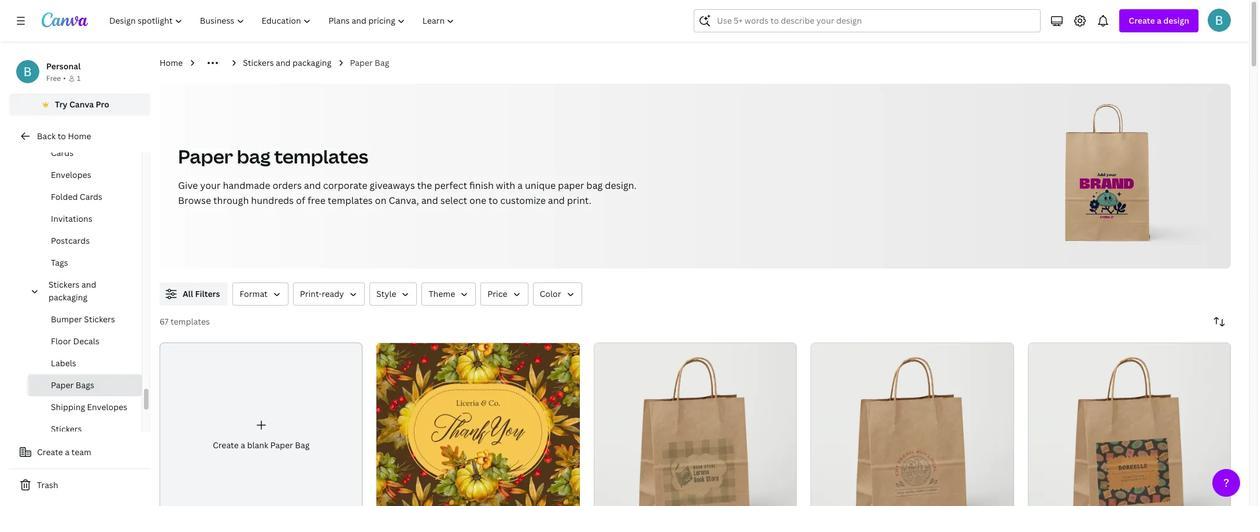 Task type: locate. For each thing, give the bounding box(es) containing it.
1 horizontal spatial bag
[[375, 57, 390, 68]]

envelopes down bags
[[87, 402, 127, 413]]

0 horizontal spatial bag
[[237, 144, 271, 169]]

to right back
[[58, 131, 66, 142]]

0 horizontal spatial to
[[58, 131, 66, 142]]

create left the "blank" on the left of page
[[213, 440, 239, 451]]

templates right 67 on the bottom of the page
[[171, 316, 210, 327]]

free
[[308, 194, 326, 207]]

design.
[[605, 179, 637, 192]]

top level navigation element
[[102, 9, 465, 32]]

paper bag templates image
[[985, 84, 1232, 269], [1074, 167, 1141, 225]]

1
[[77, 73, 81, 83]]

to right one
[[489, 194, 498, 207]]

envelopes up folded cards
[[51, 170, 91, 180]]

1 horizontal spatial to
[[489, 194, 498, 207]]

envelopes link
[[28, 164, 142, 186]]

pro
[[96, 99, 109, 110]]

•
[[63, 73, 66, 83]]

stickers
[[243, 57, 274, 68], [49, 279, 80, 290], [84, 314, 115, 325], [51, 424, 82, 435]]

customize
[[501, 194, 546, 207]]

1 vertical spatial bag
[[295, 440, 310, 451]]

ready
[[322, 289, 344, 300]]

price
[[488, 289, 508, 300]]

0 vertical spatial stickers and packaging
[[243, 57, 332, 68]]

templates
[[274, 144, 369, 169], [328, 194, 373, 207], [171, 316, 210, 327]]

templates inside give your handmade orders and corporate giveaways the perfect finish with a unique paper bag design. browse through hundreds of free templates on canva, and select one to customize and print.
[[328, 194, 373, 207]]

handmade
[[223, 179, 270, 192]]

Search search field
[[718, 10, 1034, 32]]

stickers up decals at the left bottom of the page
[[84, 314, 115, 325]]

and up free on the left top of the page
[[304, 179, 321, 192]]

a for create a blank paper bag
[[241, 440, 245, 451]]

print-ready
[[300, 289, 344, 300]]

filters
[[195, 289, 220, 300]]

0 vertical spatial cards
[[51, 148, 74, 159]]

1 vertical spatial home
[[68, 131, 91, 142]]

a left the "blank" on the left of page
[[241, 440, 245, 451]]

0 horizontal spatial stickers and packaging
[[49, 279, 96, 303]]

1 horizontal spatial create
[[213, 440, 239, 451]]

on
[[375, 194, 387, 207]]

format
[[240, 289, 268, 300]]

stickers down the tags
[[49, 279, 80, 290]]

paper bag
[[350, 57, 390, 68]]

1 horizontal spatial cards
[[80, 191, 102, 202]]

a for create a design
[[1158, 15, 1162, 26]]

and
[[276, 57, 291, 68], [304, 179, 321, 192], [422, 194, 438, 207], [548, 194, 565, 207], [82, 279, 96, 290]]

bag inside give your handmade orders and corporate giveaways the perfect finish with a unique paper bag design. browse through hundreds of free templates on canva, and select one to customize and print.
[[587, 179, 603, 192]]

postcards link
[[28, 230, 142, 252]]

paper for paper bag templates
[[178, 144, 233, 169]]

soft green and sage green illustrated book store paper bag image
[[594, 343, 797, 507]]

brown yellow playful organic pumpkin paper bag image
[[377, 344, 580, 507]]

67 templates
[[160, 316, 210, 327]]

bag
[[237, 144, 271, 169], [587, 179, 603, 192]]

all filters button
[[160, 283, 228, 306]]

a
[[1158, 15, 1162, 26], [518, 179, 523, 192], [241, 440, 245, 451], [65, 447, 69, 458]]

style
[[377, 289, 397, 300]]

black yellow playful fancy retro paper bag image
[[1028, 343, 1232, 507]]

all filters
[[183, 289, 220, 300]]

print.
[[567, 194, 592, 207]]

create a blank paper bag link
[[160, 343, 363, 507]]

create for create a team
[[37, 447, 63, 458]]

1 horizontal spatial bag
[[587, 179, 603, 192]]

cards down envelopes link
[[80, 191, 102, 202]]

bumper
[[51, 314, 82, 325]]

1 vertical spatial to
[[489, 194, 498, 207]]

templates up "corporate"
[[274, 144, 369, 169]]

and inside button
[[82, 279, 96, 290]]

create inside button
[[37, 447, 63, 458]]

tags
[[51, 257, 68, 268]]

all
[[183, 289, 193, 300]]

paper
[[350, 57, 373, 68], [178, 144, 233, 169], [51, 380, 74, 391], [270, 440, 293, 451]]

unique
[[525, 179, 556, 192]]

stickers and packaging down top level navigation element
[[243, 57, 332, 68]]

cards down back to home
[[51, 148, 74, 159]]

stickers and packaging up bumper
[[49, 279, 96, 303]]

and down "tags" link
[[82, 279, 96, 290]]

a inside button
[[65, 447, 69, 458]]

a left 'design'
[[1158, 15, 1162, 26]]

back to home
[[37, 131, 91, 142]]

create inside dropdown button
[[1129, 15, 1156, 26]]

home
[[160, 57, 183, 68], [68, 131, 91, 142]]

perfect
[[435, 179, 467, 192]]

0 horizontal spatial create
[[37, 447, 63, 458]]

0 vertical spatial home
[[160, 57, 183, 68]]

None search field
[[694, 9, 1042, 32]]

bumper stickers
[[51, 314, 115, 325]]

a right with
[[518, 179, 523, 192]]

create a blank paper bag
[[213, 440, 310, 451]]

the
[[417, 179, 432, 192]]

0 vertical spatial packaging
[[293, 57, 332, 68]]

create left 'design'
[[1129, 15, 1156, 26]]

format button
[[233, 283, 289, 306]]

1 vertical spatial envelopes
[[87, 402, 127, 413]]

stickers and packaging
[[243, 57, 332, 68], [49, 279, 96, 303]]

packaging up bumper
[[49, 292, 88, 303]]

paper for paper bag
[[350, 57, 373, 68]]

color
[[540, 289, 562, 300]]

create
[[1129, 15, 1156, 26], [213, 440, 239, 451], [37, 447, 63, 458]]

create for create a design
[[1129, 15, 1156, 26]]

print-
[[300, 289, 322, 300]]

2 horizontal spatial create
[[1129, 15, 1156, 26]]

1 vertical spatial bag
[[587, 179, 603, 192]]

give
[[178, 179, 198, 192]]

cards
[[51, 148, 74, 159], [80, 191, 102, 202]]

bumper stickers link
[[28, 309, 142, 331]]

bag up handmade
[[237, 144, 271, 169]]

a left team
[[65, 447, 69, 458]]

1 horizontal spatial stickers and packaging
[[243, 57, 332, 68]]

shipping envelopes link
[[28, 397, 142, 419]]

bag
[[375, 57, 390, 68], [295, 440, 310, 451]]

1 vertical spatial packaging
[[49, 292, 88, 303]]

red black crafty artisanal business paper bag image
[[811, 343, 1014, 507]]

1 vertical spatial stickers and packaging
[[49, 279, 96, 303]]

to
[[58, 131, 66, 142], [489, 194, 498, 207]]

1 horizontal spatial packaging
[[293, 57, 332, 68]]

1 vertical spatial templates
[[328, 194, 373, 207]]

free •
[[46, 73, 66, 83]]

packaging
[[293, 57, 332, 68], [49, 292, 88, 303]]

0 horizontal spatial packaging
[[49, 292, 88, 303]]

create left team
[[37, 447, 63, 458]]

select
[[441, 194, 468, 207]]

packaging down top level navigation element
[[293, 57, 332, 68]]

canva
[[69, 99, 94, 110]]

floor
[[51, 336, 71, 347]]

templates down "corporate"
[[328, 194, 373, 207]]

free
[[46, 73, 61, 83]]

bag up print.
[[587, 179, 603, 192]]

a inside dropdown button
[[1158, 15, 1162, 26]]

create a design
[[1129, 15, 1190, 26]]

price button
[[481, 283, 529, 306]]

paper bags
[[51, 380, 94, 391]]

with
[[496, 179, 516, 192]]

and down the
[[422, 194, 438, 207]]



Task type: describe. For each thing, give the bounding box(es) containing it.
67
[[160, 316, 169, 327]]

paper bag templates
[[178, 144, 369, 169]]

theme
[[429, 289, 455, 300]]

design
[[1164, 15, 1190, 26]]

trash link
[[9, 474, 150, 498]]

create a team
[[37, 447, 91, 458]]

labels
[[51, 358, 76, 369]]

giveaways
[[370, 179, 415, 192]]

print-ready button
[[293, 283, 365, 306]]

paper
[[558, 179, 585, 192]]

floor decals
[[51, 336, 99, 347]]

home link
[[160, 57, 183, 69]]

paper for paper bags
[[51, 380, 74, 391]]

decals
[[73, 336, 99, 347]]

stickers inside button
[[49, 279, 80, 290]]

one
[[470, 194, 487, 207]]

create for create a blank paper bag
[[213, 440, 239, 451]]

1 horizontal spatial home
[[160, 57, 183, 68]]

try canva pro
[[55, 99, 109, 110]]

style button
[[370, 283, 417, 306]]

labels link
[[28, 353, 142, 375]]

bags
[[76, 380, 94, 391]]

back
[[37, 131, 56, 142]]

stickers down top level navigation element
[[243, 57, 274, 68]]

stickers and packaging button
[[44, 274, 135, 309]]

tags link
[[28, 252, 142, 274]]

0 horizontal spatial bag
[[295, 440, 310, 451]]

a inside give your handmade orders and corporate giveaways the perfect finish with a unique paper bag design. browse through hundreds of free templates on canva, and select one to customize and print.
[[518, 179, 523, 192]]

Sort by button
[[1209, 311, 1232, 334]]

1 vertical spatial cards
[[80, 191, 102, 202]]

postcards
[[51, 235, 90, 246]]

folded
[[51, 191, 78, 202]]

a for create a team
[[65, 447, 69, 458]]

stickers link
[[28, 419, 142, 441]]

try
[[55, 99, 67, 110]]

orders
[[273, 179, 302, 192]]

browse
[[178, 194, 211, 207]]

give your handmade orders and corporate giveaways the perfect finish with a unique paper bag design. browse through hundreds of free templates on canva, and select one to customize and print.
[[178, 179, 637, 207]]

of
[[296, 194, 305, 207]]

folded cards
[[51, 191, 102, 202]]

0 vertical spatial to
[[58, 131, 66, 142]]

brad klo image
[[1209, 9, 1232, 32]]

team
[[71, 447, 91, 458]]

to inside give your handmade orders and corporate giveaways the perfect finish with a unique paper bag design. browse through hundreds of free templates on canva, and select one to customize and print.
[[489, 194, 498, 207]]

canva,
[[389, 194, 419, 207]]

create a design button
[[1120, 9, 1199, 32]]

0 vertical spatial bag
[[375, 57, 390, 68]]

theme button
[[422, 283, 476, 306]]

folded cards link
[[28, 186, 142, 208]]

invitations
[[51, 213, 92, 224]]

stickers down shipping
[[51, 424, 82, 435]]

0 horizontal spatial cards
[[51, 148, 74, 159]]

back to home link
[[9, 125, 150, 148]]

color button
[[533, 283, 582, 306]]

packaging inside button
[[49, 292, 88, 303]]

personal
[[46, 61, 81, 72]]

and down top level navigation element
[[276, 57, 291, 68]]

through
[[213, 194, 249, 207]]

stickers and packaging inside button
[[49, 279, 96, 303]]

hundreds
[[251, 194, 294, 207]]

trash
[[37, 480, 58, 491]]

0 vertical spatial bag
[[237, 144, 271, 169]]

invitations link
[[28, 208, 142, 230]]

0 horizontal spatial home
[[68, 131, 91, 142]]

corporate
[[323, 179, 368, 192]]

finish
[[470, 179, 494, 192]]

floor decals link
[[28, 331, 142, 353]]

shipping envelopes
[[51, 402, 127, 413]]

create a team button
[[9, 441, 150, 465]]

cards link
[[28, 142, 142, 164]]

0 vertical spatial templates
[[274, 144, 369, 169]]

shipping
[[51, 402, 85, 413]]

try canva pro button
[[9, 94, 150, 116]]

create a blank paper bag element
[[160, 343, 363, 507]]

and down paper
[[548, 194, 565, 207]]

2 vertical spatial templates
[[171, 316, 210, 327]]

blank
[[247, 440, 268, 451]]

your
[[200, 179, 221, 192]]

0 vertical spatial envelopes
[[51, 170, 91, 180]]



Task type: vqa. For each thing, say whether or not it's contained in the screenshot.
middle Create
yes



